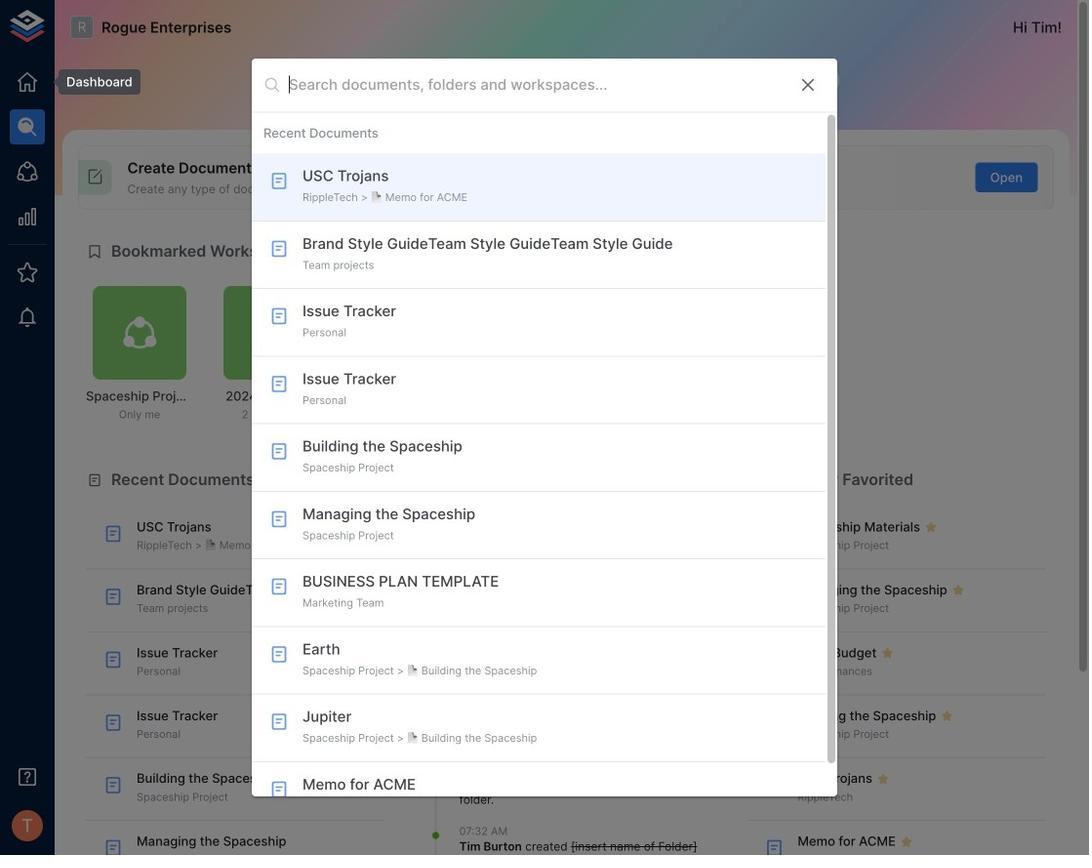 Task type: vqa. For each thing, say whether or not it's contained in the screenshot.
document
no



Task type: locate. For each thing, give the bounding box(es) containing it.
dialog
[[252, 58, 838, 830]]

Search documents, folders and workspaces... text field
[[289, 70, 783, 100]]

tooltip
[[45, 69, 140, 95]]



